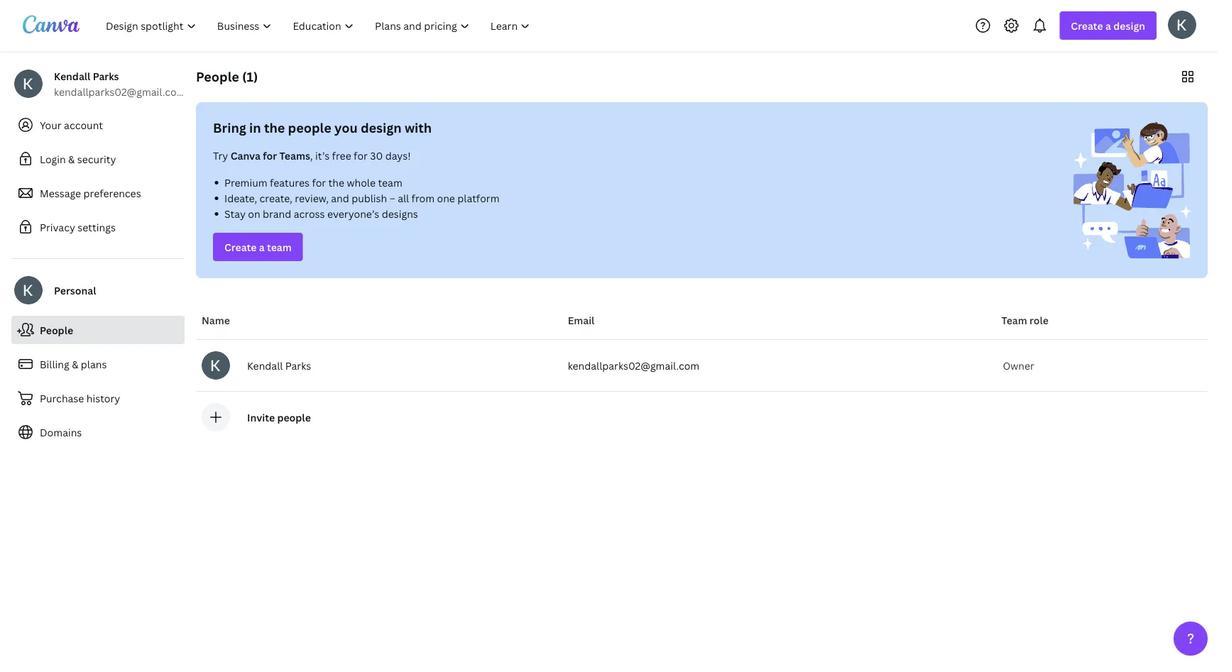 Task type: locate. For each thing, give the bounding box(es) containing it.
for
[[263, 149, 277, 162], [354, 149, 368, 162], [312, 176, 326, 189]]

0 vertical spatial a
[[1106, 19, 1112, 32]]

purchase history link
[[11, 384, 185, 413]]

1 horizontal spatial parks
[[285, 359, 311, 373]]

your account
[[40, 118, 103, 132]]

create inside button
[[224, 240, 257, 254]]

premium
[[224, 176, 268, 189]]

team role
[[1002, 314, 1049, 327]]

kendall up invite
[[247, 359, 283, 373]]

team
[[378, 176, 403, 189], [267, 240, 292, 254]]

1 vertical spatial people
[[40, 324, 73, 337]]

days!
[[385, 149, 411, 162]]

try
[[213, 149, 228, 162]]

billing & plans link
[[11, 350, 185, 379]]

1 vertical spatial the
[[329, 176, 345, 189]]

kendallparks02@gmail.com
[[54, 85, 186, 98], [568, 359, 700, 373]]

the right in
[[264, 119, 285, 136]]

invite people button
[[247, 411, 311, 424]]

create,
[[260, 191, 293, 205]]

kendall inside kendall parks kendallparks02@gmail.com
[[54, 69, 90, 83]]

parks up invite people button
[[285, 359, 311, 373]]

1 vertical spatial kendall
[[247, 359, 283, 373]]

people
[[196, 68, 239, 85], [40, 324, 73, 337]]

team
[[1002, 314, 1028, 327]]

the up and
[[329, 176, 345, 189]]

stay
[[224, 207, 246, 221]]

purchase
[[40, 392, 84, 405]]

create inside dropdown button
[[1071, 19, 1104, 32]]

login & security
[[40, 152, 116, 166]]

for right canva
[[263, 149, 277, 162]]

& for login
[[68, 152, 75, 166]]

free
[[332, 149, 351, 162]]

&
[[68, 152, 75, 166], [72, 358, 78, 371]]

create a design
[[1071, 19, 1146, 32]]

parks inside "button"
[[285, 359, 311, 373]]

design up the 30
[[361, 119, 402, 136]]

1 horizontal spatial team
[[378, 176, 403, 189]]

0 vertical spatial kendall
[[54, 69, 90, 83]]

design
[[1114, 19, 1146, 32], [361, 119, 402, 136]]

parks up 'your account' link
[[93, 69, 119, 83]]

0 vertical spatial design
[[1114, 19, 1146, 32]]

bring
[[213, 119, 246, 136]]

1 vertical spatial team
[[267, 240, 292, 254]]

owner
[[1003, 359, 1035, 373]]

a
[[1106, 19, 1112, 32], [259, 240, 265, 254]]

try canva for teams , it's free for 30 days!
[[213, 149, 411, 162]]

design left kendall parks image
[[1114, 19, 1146, 32]]

1 horizontal spatial for
[[312, 176, 326, 189]]

1 horizontal spatial kendall
[[247, 359, 283, 373]]

message preferences link
[[11, 179, 185, 207]]

people up billing
[[40, 324, 73, 337]]

1 vertical spatial create
[[224, 240, 257, 254]]

create a design button
[[1060, 11, 1157, 40]]

0 vertical spatial parks
[[93, 69, 119, 83]]

settings
[[78, 221, 116, 234]]

parks for kendall parks kendallparks02@gmail.com
[[93, 69, 119, 83]]

create a team button
[[213, 233, 303, 261]]

1 vertical spatial a
[[259, 240, 265, 254]]

message
[[40, 186, 81, 200]]

people left (1)
[[196, 68, 239, 85]]

0 vertical spatial people
[[196, 68, 239, 85]]

for inside premium features for the whole team ideate, create, review, and publish – all from one platform stay on brand across everyone's designs
[[312, 176, 326, 189]]

1 horizontal spatial kendallparks02@gmail.com
[[568, 359, 700, 373]]

1 vertical spatial parks
[[285, 359, 311, 373]]

the
[[264, 119, 285, 136], [329, 176, 345, 189]]

plans
[[81, 358, 107, 371]]

create
[[1071, 19, 1104, 32], [224, 240, 257, 254]]

domains
[[40, 426, 82, 439]]

team up –
[[378, 176, 403, 189]]

role
[[1030, 314, 1049, 327]]

kendallparks02@gmail.com down email
[[568, 359, 700, 373]]

0 vertical spatial &
[[68, 152, 75, 166]]

a for design
[[1106, 19, 1112, 32]]

for up the review,
[[312, 176, 326, 189]]

0 horizontal spatial create
[[224, 240, 257, 254]]

30
[[370, 149, 383, 162]]

0 horizontal spatial kendallparks02@gmail.com
[[54, 85, 186, 98]]

kendall up your account
[[54, 69, 90, 83]]

privacy
[[40, 221, 75, 234]]

team down brand
[[267, 240, 292, 254]]

login
[[40, 152, 66, 166]]

kendall inside "button"
[[247, 359, 283, 373]]

0 vertical spatial team
[[378, 176, 403, 189]]

a inside button
[[259, 240, 265, 254]]

for for the
[[312, 176, 326, 189]]

0 horizontal spatial people
[[40, 324, 73, 337]]

1 horizontal spatial a
[[1106, 19, 1112, 32]]

platform
[[458, 191, 500, 205]]

0 horizontal spatial for
[[263, 149, 277, 162]]

–
[[390, 191, 395, 205]]

0 horizontal spatial design
[[361, 119, 402, 136]]

kendall
[[54, 69, 90, 83], [247, 359, 283, 373]]

people inside people link
[[40, 324, 73, 337]]

0 horizontal spatial the
[[264, 119, 285, 136]]

a inside dropdown button
[[1106, 19, 1112, 32]]

& left plans
[[72, 358, 78, 371]]

(1)
[[242, 68, 258, 85]]

0 vertical spatial the
[[264, 119, 285, 136]]

0 vertical spatial people
[[288, 119, 332, 136]]

all
[[398, 191, 409, 205]]

list
[[213, 175, 691, 222]]

kendall parks kendallparks02@gmail.com
[[54, 69, 186, 98]]

the inside premium features for the whole team ideate, create, review, and publish – all from one platform stay on brand across everyone's designs
[[329, 176, 345, 189]]

your
[[40, 118, 62, 132]]

parks
[[93, 69, 119, 83], [285, 359, 311, 373]]

1 horizontal spatial create
[[1071, 19, 1104, 32]]

1 horizontal spatial design
[[1114, 19, 1146, 32]]

people
[[288, 119, 332, 136], [277, 411, 311, 424]]

team inside premium features for the whole team ideate, create, review, and publish – all from one platform stay on brand across everyone's designs
[[378, 176, 403, 189]]

1 horizontal spatial people
[[196, 68, 239, 85]]

0 horizontal spatial team
[[267, 240, 292, 254]]

billing & plans
[[40, 358, 107, 371]]

& right login
[[68, 152, 75, 166]]

parks for kendall parks
[[285, 359, 311, 373]]

0 horizontal spatial parks
[[93, 69, 119, 83]]

0 vertical spatial create
[[1071, 19, 1104, 32]]

0 horizontal spatial a
[[259, 240, 265, 254]]

people right invite
[[277, 411, 311, 424]]

for for teams
[[263, 149, 277, 162]]

ideate,
[[224, 191, 257, 205]]

parks inside kendall parks kendallparks02@gmail.com
[[93, 69, 119, 83]]

1 vertical spatial kendallparks02@gmail.com
[[568, 359, 700, 373]]

& for billing
[[72, 358, 78, 371]]

1 horizontal spatial the
[[329, 176, 345, 189]]

one
[[437, 191, 455, 205]]

people up ,
[[288, 119, 332, 136]]

for left the 30
[[354, 149, 368, 162]]

history
[[87, 392, 120, 405]]

kendall for kendall parks
[[247, 359, 283, 373]]

1 vertical spatial &
[[72, 358, 78, 371]]

review,
[[295, 191, 329, 205]]

people for people
[[40, 324, 73, 337]]

0 horizontal spatial kendall
[[54, 69, 90, 83]]

create for create a design
[[1071, 19, 1104, 32]]

kendallparks02@gmail.com up 'your account' link
[[54, 85, 186, 98]]

publish
[[352, 191, 387, 205]]



Task type: vqa. For each thing, say whether or not it's contained in the screenshot.
All
yes



Task type: describe. For each thing, give the bounding box(es) containing it.
account
[[64, 118, 103, 132]]

domains link
[[11, 418, 185, 447]]

and
[[331, 191, 349, 205]]

whole
[[347, 176, 376, 189]]

everyone's
[[327, 207, 379, 221]]

kendall parks image
[[1168, 10, 1197, 39]]

your account link
[[11, 111, 185, 139]]

create for create a team
[[224, 240, 257, 254]]

canva
[[231, 149, 261, 162]]

kendall parks button
[[202, 352, 557, 380]]

people (1)
[[196, 68, 258, 85]]

kendall parks
[[247, 359, 311, 373]]

on
[[248, 207, 260, 221]]

create a team
[[224, 240, 292, 254]]

people link
[[11, 316, 185, 345]]

list containing premium features for the whole team
[[213, 175, 691, 222]]

in
[[249, 119, 261, 136]]

message preferences
[[40, 186, 141, 200]]

kendall for kendall parks kendallparks02@gmail.com
[[54, 69, 90, 83]]

bring in the people you design with
[[213, 119, 432, 136]]

people for people (1)
[[196, 68, 239, 85]]

features
[[270, 176, 310, 189]]

top level navigation element
[[97, 11, 542, 40]]

team inside create a team button
[[267, 240, 292, 254]]

name
[[202, 314, 230, 327]]

it's
[[315, 149, 330, 162]]

preferences
[[83, 186, 141, 200]]

owner button
[[1002, 352, 1042, 380]]

0 vertical spatial kendallparks02@gmail.com
[[54, 85, 186, 98]]

,
[[310, 149, 313, 162]]

1 vertical spatial design
[[361, 119, 402, 136]]

brand
[[263, 207, 291, 221]]

privacy settings
[[40, 221, 116, 234]]

invite people
[[247, 411, 311, 424]]

invite
[[247, 411, 275, 424]]

you
[[335, 119, 358, 136]]

billing
[[40, 358, 69, 371]]

privacy settings link
[[11, 213, 185, 242]]

email
[[568, 314, 595, 327]]

security
[[77, 152, 116, 166]]

teams
[[280, 149, 310, 162]]

from
[[412, 191, 435, 205]]

with
[[405, 119, 432, 136]]

purchase history
[[40, 392, 120, 405]]

across
[[294, 207, 325, 221]]

a for team
[[259, 240, 265, 254]]

personal
[[54, 284, 96, 297]]

1 vertical spatial people
[[277, 411, 311, 424]]

premium features for the whole team ideate, create, review, and publish – all from one platform stay on brand across everyone's designs
[[224, 176, 500, 221]]

login & security link
[[11, 145, 185, 173]]

designs
[[382, 207, 418, 221]]

design inside dropdown button
[[1114, 19, 1146, 32]]

2 horizontal spatial for
[[354, 149, 368, 162]]



